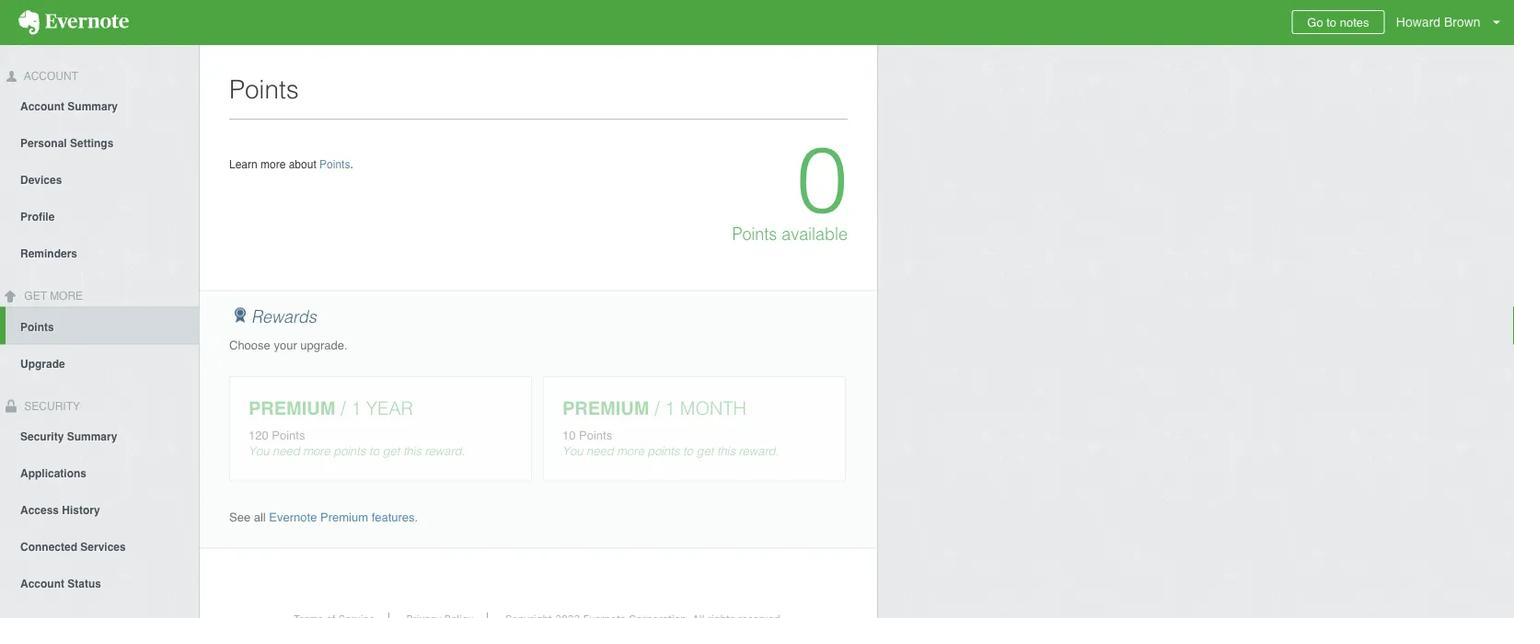 Task type: vqa. For each thing, say whether or not it's contained in the screenshot.
second You from right
yes



Task type: describe. For each thing, give the bounding box(es) containing it.
profile
[[20, 211, 55, 224]]

/ for / 1 year
[[341, 398, 346, 419]]

points for / 1 year
[[334, 445, 366, 458]]

security for security summary
[[20, 430, 64, 443]]

access history link
[[0, 491, 199, 528]]

points right about on the top
[[320, 158, 350, 171]]

get for year
[[383, 445, 400, 458]]

evernote link
[[0, 0, 147, 45]]

summary for security summary
[[67, 430, 117, 443]]

to for / 1 year
[[369, 445, 379, 458]]

upgrade
[[20, 358, 65, 371]]

1 for year
[[351, 398, 361, 419]]

0 points available
[[733, 128, 848, 244]]

howard brown
[[1397, 15, 1481, 29]]

connected
[[20, 541, 77, 554]]

go to notes
[[1308, 15, 1370, 29]]

more
[[50, 290, 83, 303]]

points for / 1 month
[[648, 445, 680, 458]]

available
[[782, 225, 848, 244]]

applications link
[[0, 454, 199, 491]]

features.
[[372, 511, 418, 525]]

points inside premium / 1 month 10 points you need more points to get this reward.
[[579, 429, 613, 442]]

summary for account summary
[[68, 100, 118, 113]]

more for / 1 month
[[617, 445, 644, 458]]

.
[[350, 158, 353, 171]]

reward. for / 1 year
[[425, 445, 465, 458]]

account status
[[20, 578, 101, 591]]

reward. for / 1 month
[[739, 445, 779, 458]]

1 for month
[[665, 398, 675, 419]]

howard
[[1397, 15, 1441, 29]]

reminders link
[[0, 235, 199, 271]]

upgrade link
[[0, 345, 199, 382]]

upgrade.
[[300, 339, 348, 353]]

/ for / 1 month
[[655, 398, 660, 419]]

month
[[680, 398, 747, 419]]

devices link
[[0, 161, 199, 198]]

need for / 1 month
[[587, 445, 614, 458]]

premium for / 1 month
[[563, 398, 650, 419]]

choose
[[229, 339, 271, 353]]

personal
[[20, 137, 67, 150]]

points inside premium / 1 year 120 points you need more points to get this reward.
[[272, 429, 305, 442]]

10
[[563, 429, 576, 442]]

brown
[[1445, 15, 1481, 29]]

evernote premium features. link
[[269, 511, 418, 525]]

howard brown link
[[1392, 0, 1515, 45]]

evernote
[[269, 511, 317, 525]]

see
[[229, 511, 251, 525]]

evernote image
[[0, 10, 147, 35]]



Task type: locate. For each thing, give the bounding box(es) containing it.
to inside premium / 1 year 120 points you need more points to get this reward.
[[369, 445, 379, 458]]

points
[[334, 445, 366, 458], [648, 445, 680, 458]]

1 left "month" on the left bottom
[[665, 398, 675, 419]]

1 reward. from the left
[[425, 445, 465, 458]]

get down "month" on the left bottom
[[697, 445, 714, 458]]

0 vertical spatial account
[[21, 70, 78, 83]]

need
[[273, 445, 300, 458], [587, 445, 614, 458]]

1 this from the left
[[403, 445, 422, 458]]

you down 120
[[249, 445, 269, 458]]

1 inside premium / 1 month 10 points you need more points to get this reward.
[[665, 398, 675, 419]]

this inside premium / 1 month 10 points you need more points to get this reward.
[[717, 445, 736, 458]]

0 horizontal spatial points
[[334, 445, 366, 458]]

2 / from the left
[[655, 398, 660, 419]]

account for account summary
[[20, 100, 64, 113]]

0 horizontal spatial 1
[[351, 398, 361, 419]]

reward. inside premium / 1 month 10 points you need more points to get this reward.
[[739, 445, 779, 458]]

0 horizontal spatial get
[[383, 445, 400, 458]]

security summary link
[[0, 418, 199, 454]]

get
[[383, 445, 400, 458], [697, 445, 714, 458]]

this inside premium / 1 year 120 points you need more points to get this reward.
[[403, 445, 422, 458]]

more inside premium / 1 year 120 points you need more points to get this reward.
[[303, 445, 330, 458]]

premium / 1 year 120 points you need more points to get this reward.
[[249, 398, 465, 458]]

1 horizontal spatial get
[[697, 445, 714, 458]]

account for account status
[[20, 578, 64, 591]]

rewards
[[251, 308, 316, 326]]

settings
[[70, 137, 114, 150]]

get inside premium / 1 year 120 points you need more points to get this reward.
[[383, 445, 400, 458]]

this down year
[[403, 445, 422, 458]]

0 vertical spatial points link
[[320, 158, 350, 171]]

to for / 1 month
[[683, 445, 693, 458]]

1 horizontal spatial you
[[563, 445, 583, 458]]

need inside premium / 1 year 120 points you need more points to get this reward.
[[273, 445, 300, 458]]

1 get from the left
[[383, 445, 400, 458]]

1 horizontal spatial to
[[683, 445, 693, 458]]

2 reward. from the left
[[739, 445, 779, 458]]

premium
[[320, 511, 368, 525]]

year
[[366, 398, 413, 419]]

1 horizontal spatial premium
[[563, 398, 650, 419]]

notes
[[1340, 15, 1370, 29]]

choose your upgrade.
[[229, 339, 348, 353]]

get
[[24, 290, 47, 303]]

get inside premium / 1 month 10 points you need more points to get this reward.
[[697, 445, 714, 458]]

points link down more on the left of the page
[[6, 307, 199, 345]]

points right 120
[[272, 429, 305, 442]]

connected services link
[[0, 528, 199, 565]]

you down 10
[[563, 445, 583, 458]]

2 this from the left
[[717, 445, 736, 458]]

account down connected
[[20, 578, 64, 591]]

1 inside premium / 1 year 120 points you need more points to get this reward.
[[351, 398, 361, 419]]

points up learn at the left of page
[[229, 75, 299, 104]]

you
[[249, 445, 269, 458], [563, 445, 583, 458]]

services
[[80, 541, 126, 554]]

connected services
[[20, 541, 126, 554]]

reward. inside premium / 1 year 120 points you need more points to get this reward.
[[425, 445, 465, 458]]

1 points from the left
[[334, 445, 366, 458]]

access history
[[20, 504, 100, 517]]

you for / 1 month
[[563, 445, 583, 458]]

account up account summary
[[21, 70, 78, 83]]

account summary link
[[0, 87, 199, 124]]

points inside 0 points available
[[733, 225, 777, 244]]

security up applications
[[20, 430, 64, 443]]

access
[[20, 504, 59, 517]]

2 points from the left
[[648, 445, 680, 458]]

1 premium from the left
[[249, 398, 336, 419]]

1 horizontal spatial this
[[717, 445, 736, 458]]

get more
[[21, 290, 83, 303]]

to right go
[[1327, 15, 1337, 29]]

profile link
[[0, 198, 199, 235]]

2 need from the left
[[587, 445, 614, 458]]

points link right about on the top
[[320, 158, 350, 171]]

/
[[341, 398, 346, 419], [655, 398, 660, 419]]

learn more about points .
[[229, 158, 353, 171]]

2 you from the left
[[563, 445, 583, 458]]

applications
[[20, 467, 87, 480]]

1 / from the left
[[341, 398, 346, 419]]

account up personal
[[20, 100, 64, 113]]

1 horizontal spatial reward.
[[739, 445, 779, 458]]

reward.
[[425, 445, 465, 458], [739, 445, 779, 458]]

get for month
[[697, 445, 714, 458]]

points inside premium / 1 month 10 points you need more points to get this reward.
[[648, 445, 680, 458]]

personal settings link
[[0, 124, 199, 161]]

points inside premium / 1 year 120 points you need more points to get this reward.
[[334, 445, 366, 458]]

learn
[[229, 158, 258, 171]]

you inside premium / 1 year 120 points you need more points to get this reward.
[[249, 445, 269, 458]]

to down year
[[369, 445, 379, 458]]

/ left year
[[341, 398, 346, 419]]

/ inside premium / 1 month 10 points you need more points to get this reward.
[[655, 398, 660, 419]]

2 vertical spatial account
[[20, 578, 64, 591]]

1 horizontal spatial points link
[[320, 158, 350, 171]]

0 horizontal spatial points link
[[6, 307, 199, 345]]

/ inside premium / 1 year 120 points you need more points to get this reward.
[[341, 398, 346, 419]]

this down "month" on the left bottom
[[717, 445, 736, 458]]

personal settings
[[20, 137, 114, 150]]

you inside premium / 1 month 10 points you need more points to get this reward.
[[563, 445, 583, 458]]

reminders
[[20, 248, 77, 260]]

to
[[1327, 15, 1337, 29], [369, 445, 379, 458], [683, 445, 693, 458]]

1 1 from the left
[[351, 398, 361, 419]]

security up security summary
[[21, 400, 80, 413]]

1 vertical spatial account
[[20, 100, 64, 113]]

this for month
[[717, 445, 736, 458]]

1 need from the left
[[273, 445, 300, 458]]

to inside premium / 1 month 10 points you need more points to get this reward.
[[683, 445, 693, 458]]

summary up personal settings link at top
[[68, 100, 118, 113]]

0 vertical spatial summary
[[68, 100, 118, 113]]

points link
[[320, 158, 350, 171], [6, 307, 199, 345]]

more inside premium / 1 month 10 points you need more points to get this reward.
[[617, 445, 644, 458]]

premium
[[249, 398, 336, 419], [563, 398, 650, 419]]

1
[[351, 398, 361, 419], [665, 398, 675, 419]]

all
[[254, 511, 266, 525]]

premium up 10
[[563, 398, 650, 419]]

premium up 120
[[249, 398, 336, 419]]

0 horizontal spatial need
[[273, 445, 300, 458]]

0
[[797, 128, 848, 233]]

2 horizontal spatial to
[[1327, 15, 1337, 29]]

more
[[261, 158, 286, 171], [303, 445, 330, 458], [617, 445, 644, 458]]

2 get from the left
[[697, 445, 714, 458]]

120
[[249, 429, 269, 442]]

security summary
[[20, 430, 117, 443]]

1 vertical spatial security
[[20, 430, 64, 443]]

premium inside premium / 1 year 120 points you need more points to get this reward.
[[249, 398, 336, 419]]

0 horizontal spatial reward.
[[425, 445, 465, 458]]

get down year
[[383, 445, 400, 458]]

premium for / 1 year
[[249, 398, 336, 419]]

need for / 1 year
[[273, 445, 300, 458]]

0 horizontal spatial more
[[261, 158, 286, 171]]

you for / 1 year
[[249, 445, 269, 458]]

points down "get"
[[20, 321, 54, 334]]

more for / 1 year
[[303, 445, 330, 458]]

2 1 from the left
[[665, 398, 675, 419]]

0 horizontal spatial this
[[403, 445, 422, 458]]

security for security
[[21, 400, 80, 413]]

premium inside premium / 1 month 10 points you need more points to get this reward.
[[563, 398, 650, 419]]

points right 10
[[579, 429, 613, 442]]

need inside premium / 1 month 10 points you need more points to get this reward.
[[587, 445, 614, 458]]

to down "month" on the left bottom
[[683, 445, 693, 458]]

this
[[403, 445, 422, 458], [717, 445, 736, 458]]

1 horizontal spatial need
[[587, 445, 614, 458]]

1 you from the left
[[249, 445, 269, 458]]

devices
[[20, 174, 62, 187]]

history
[[62, 504, 100, 517]]

your
[[274, 339, 297, 353]]

1 horizontal spatial more
[[303, 445, 330, 458]]

0 vertical spatial security
[[21, 400, 80, 413]]

1 horizontal spatial /
[[655, 398, 660, 419]]

points
[[229, 75, 299, 104], [320, 158, 350, 171], [733, 225, 777, 244], [20, 321, 54, 334], [272, 429, 305, 442], [579, 429, 613, 442]]

account
[[21, 70, 78, 83], [20, 100, 64, 113], [20, 578, 64, 591]]

this for year
[[403, 445, 422, 458]]

0 horizontal spatial to
[[369, 445, 379, 458]]

see all evernote premium features.
[[229, 511, 418, 525]]

go
[[1308, 15, 1324, 29]]

1 vertical spatial summary
[[67, 430, 117, 443]]

1 horizontal spatial points
[[648, 445, 680, 458]]

1 left year
[[351, 398, 361, 419]]

status
[[68, 578, 101, 591]]

1 horizontal spatial 1
[[665, 398, 675, 419]]

account summary
[[20, 100, 118, 113]]

go to notes link
[[1292, 10, 1385, 34]]

2 premium from the left
[[563, 398, 650, 419]]

0 horizontal spatial /
[[341, 398, 346, 419]]

account status link
[[0, 565, 199, 602]]

0 horizontal spatial premium
[[249, 398, 336, 419]]

points left available
[[733, 225, 777, 244]]

2 horizontal spatial more
[[617, 445, 644, 458]]

1 vertical spatial points link
[[6, 307, 199, 345]]

summary
[[68, 100, 118, 113], [67, 430, 117, 443]]

0 horizontal spatial you
[[249, 445, 269, 458]]

about
[[289, 158, 317, 171]]

account for account
[[21, 70, 78, 83]]

summary up applications link
[[67, 430, 117, 443]]

premium / 1 month 10 points you need more points to get this reward.
[[563, 398, 779, 458]]

/ left "month" on the left bottom
[[655, 398, 660, 419]]

security
[[21, 400, 80, 413], [20, 430, 64, 443]]



